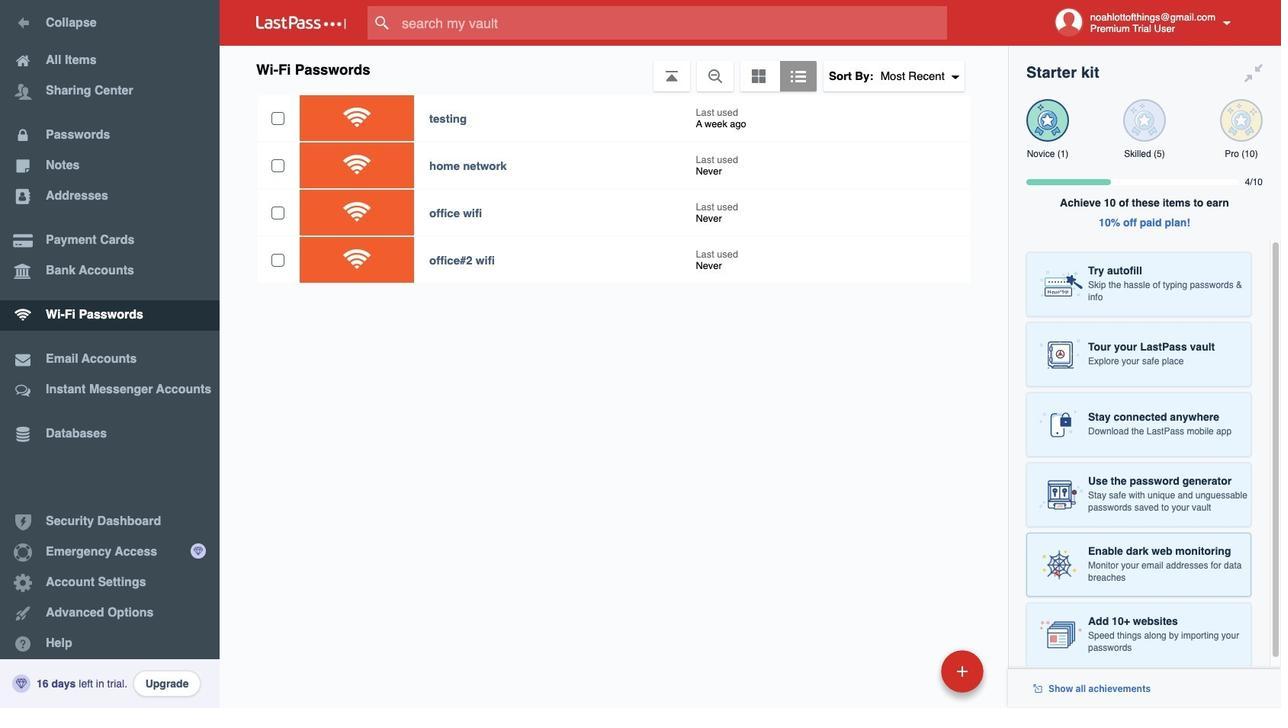 Task type: describe. For each thing, give the bounding box(es) containing it.
Search search field
[[368, 6, 977, 40]]

main navigation navigation
[[0, 0, 220, 708]]

search my vault text field
[[368, 6, 977, 40]]

new item navigation
[[836, 646, 993, 708]]

vault options navigation
[[220, 46, 1008, 92]]



Task type: locate. For each thing, give the bounding box(es) containing it.
new item element
[[836, 650, 989, 693]]

lastpass image
[[256, 16, 346, 30]]



